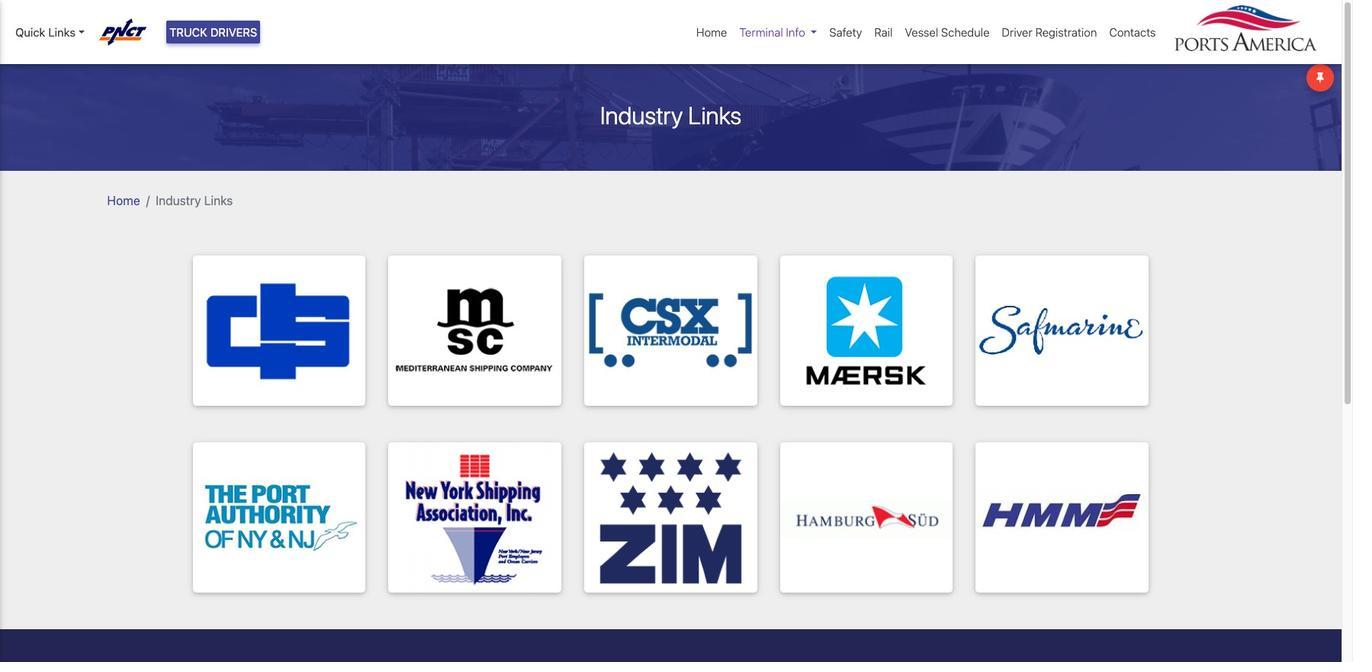 Task type: locate. For each thing, give the bounding box(es) containing it.
1 vertical spatial home
[[107, 193, 140, 207]]

0 vertical spatial home
[[697, 25, 727, 39]]

terminal info link
[[733, 18, 823, 47]]

contacts
[[1110, 25, 1156, 39]]

1 vertical spatial industry
[[156, 193, 201, 207]]

1 horizontal spatial home
[[697, 25, 727, 39]]

1 vertical spatial industry links
[[156, 193, 233, 207]]

1 vertical spatial home link
[[107, 193, 140, 207]]

0 horizontal spatial industry links
[[156, 193, 233, 207]]

0 vertical spatial links
[[48, 25, 75, 39]]

1 vertical spatial links
[[688, 100, 742, 129]]

0 vertical spatial industry links
[[600, 100, 742, 129]]

vessel schedule
[[905, 25, 990, 39]]

0 vertical spatial industry
[[600, 100, 683, 129]]

rail
[[875, 25, 893, 39]]

industry
[[600, 100, 683, 129], [156, 193, 201, 207]]

terminal info
[[740, 25, 805, 39]]

vessel schedule link
[[899, 18, 996, 47]]

safety link
[[823, 18, 868, 47]]

schedule
[[941, 25, 990, 39]]

links
[[48, 25, 75, 39], [688, 100, 742, 129], [204, 193, 233, 207]]

2 vertical spatial links
[[204, 193, 233, 207]]

industry links
[[600, 100, 742, 129], [156, 193, 233, 207]]

quick
[[15, 25, 45, 39]]

vessel
[[905, 25, 939, 39]]

truck drivers link
[[166, 21, 260, 44]]

0 horizontal spatial home
[[107, 193, 140, 207]]

terminal
[[740, 25, 783, 39]]

home link
[[690, 18, 733, 47], [107, 193, 140, 207]]

drivers
[[210, 25, 257, 39]]

2 horizontal spatial links
[[688, 100, 742, 129]]

driver registration link
[[996, 18, 1103, 47]]

1 horizontal spatial links
[[204, 193, 233, 207]]

truck drivers
[[169, 25, 257, 39]]

safety
[[830, 25, 862, 39]]

1 horizontal spatial industry
[[600, 100, 683, 129]]

driver
[[1002, 25, 1033, 39]]

registration
[[1036, 25, 1097, 39]]

0 vertical spatial home link
[[690, 18, 733, 47]]

0 horizontal spatial industry
[[156, 193, 201, 207]]

home
[[697, 25, 727, 39], [107, 193, 140, 207]]

rail link
[[868, 18, 899, 47]]



Task type: vqa. For each thing, say whether or not it's contained in the screenshot.
the topmost HOME link
yes



Task type: describe. For each thing, give the bounding box(es) containing it.
1 horizontal spatial industry links
[[600, 100, 742, 129]]

1 horizontal spatial home link
[[690, 18, 733, 47]]

info
[[786, 25, 805, 39]]

0 horizontal spatial home link
[[107, 193, 140, 207]]

contacts link
[[1103, 18, 1162, 47]]

0 horizontal spatial links
[[48, 25, 75, 39]]

truck
[[169, 25, 207, 39]]

driver registration
[[1002, 25, 1097, 39]]

quick links
[[15, 25, 75, 39]]

quick links link
[[15, 24, 84, 41]]

home inside "home" link
[[697, 25, 727, 39]]



